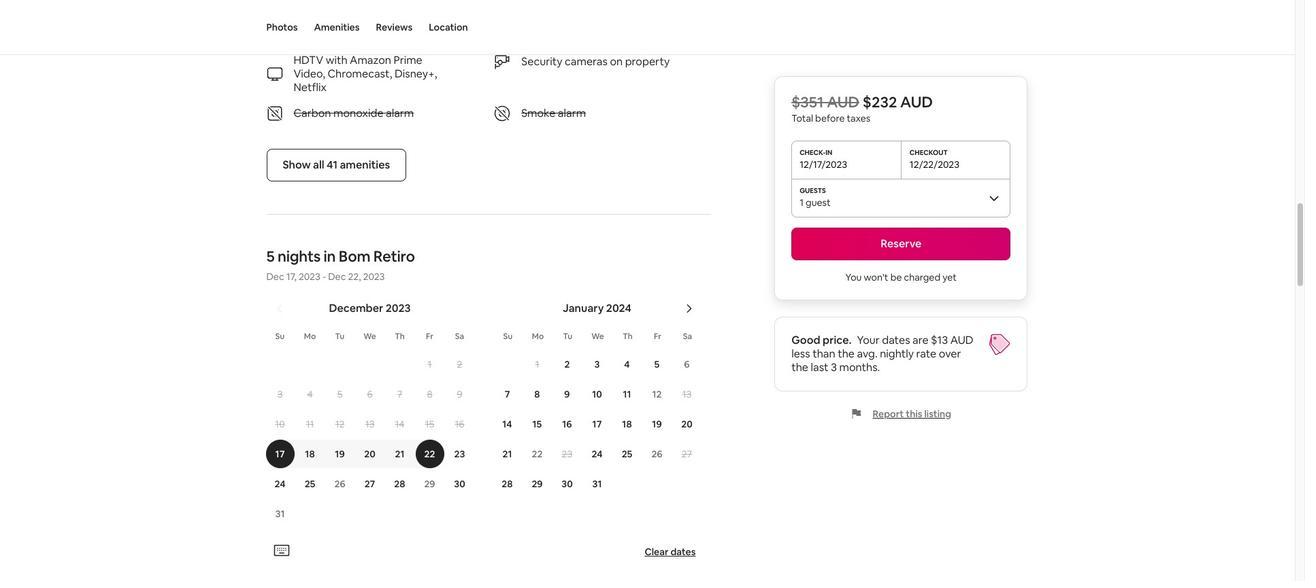 Task type: vqa. For each thing, say whether or not it's contained in the screenshot.
DATES in BUTTON
yes



Task type: describe. For each thing, give the bounding box(es) containing it.
january 2024
[[563, 302, 631, 316]]

with
[[326, 53, 347, 68]]

1 vertical spatial 27 button
[[355, 471, 385, 499]]

18 for 18 button to the right
[[622, 419, 632, 431]]

1 mo from the left
[[304, 332, 316, 343]]

1 30 button from the left
[[445, 471, 475, 499]]

chromecast,
[[328, 67, 392, 81]]

1 23 from the left
[[454, 449, 465, 461]]

2 9 button from the left
[[552, 381, 582, 409]]

1 horizontal spatial 18 button
[[612, 411, 642, 439]]

24 for left 24 button
[[275, 479, 286, 491]]

2 14 from the left
[[502, 419, 512, 431]]

0 vertical spatial 4 button
[[612, 351, 642, 379]]

1 button for january 2024
[[522, 351, 552, 379]]

1 vertical spatial 12
[[335, 419, 345, 431]]

18 for the leftmost 18 button
[[305, 449, 315, 461]]

0 vertical spatial 6 button
[[672, 351, 702, 379]]

1 vertical spatial 25
[[305, 479, 315, 491]]

1 vertical spatial 17
[[275, 449, 285, 461]]

dates for clear
[[671, 547, 696, 559]]

1 7 button from the left
[[385, 381, 415, 409]]

avg.
[[857, 347, 878, 361]]

2 30 button from the left
[[552, 471, 582, 499]]

1 vertical spatial 5 button
[[325, 381, 355, 409]]

0 horizontal spatial 11 button
[[295, 411, 325, 439]]

prime
[[394, 53, 422, 68]]

1 horizontal spatial 25
[[622, 449, 632, 461]]

2 15 button from the left
[[522, 411, 552, 439]]

1 horizontal spatial the
[[838, 347, 855, 361]]

2 23 from the left
[[562, 449, 573, 461]]

show
[[283, 158, 311, 172]]

january
[[563, 302, 604, 316]]

0 horizontal spatial 6 button
[[355, 381, 385, 409]]

price.
[[823, 333, 852, 348]]

0 horizontal spatial the
[[792, 361, 808, 375]]

are
[[913, 333, 929, 348]]

1 sa from the left
[[455, 332, 464, 343]]

9 for second 9 button from the right
[[457, 389, 462, 401]]

3 inside the your dates are $13 aud less than the avg. nightly rate over the last 3 months.
[[831, 361, 837, 375]]

1 guest button
[[792, 179, 1011, 217]]

5 nights in bom retiro dec 17, 2023 - dec 22, 2023
[[266, 247, 415, 283]]

16 for second 16 button from left
[[562, 419, 572, 431]]

0 horizontal spatial 10
[[275, 419, 285, 431]]

0 vertical spatial 10
[[592, 389, 602, 401]]

free
[[294, 2, 316, 16]]

1 horizontal spatial 6
[[684, 359, 690, 371]]

1 horizontal spatial 5 button
[[642, 351, 672, 379]]

december 2023
[[329, 302, 411, 316]]

8 for first 8 button
[[427, 389, 433, 401]]

report this listing button
[[851, 408, 951, 421]]

location button
[[429, 0, 468, 54]]

1 horizontal spatial 26 button
[[642, 441, 672, 469]]

-
[[323, 271, 326, 283]]

premises
[[294, 15, 339, 30]]

0 horizontal spatial 6
[[367, 389, 373, 401]]

1 28 from the left
[[394, 479, 405, 491]]

cameras
[[565, 55, 608, 69]]

1 button for december 2023
[[415, 351, 445, 379]]

0 vertical spatial 10 button
[[582, 381, 612, 409]]

31 for 31 button to the top
[[592, 479, 602, 491]]

2 for january 2024
[[564, 359, 570, 371]]

all
[[313, 158, 324, 172]]

0 horizontal spatial 2023
[[299, 271, 320, 283]]

1 8 button from the left
[[415, 381, 445, 409]]

video,
[[294, 67, 325, 81]]

1 22 button from the left
[[415, 441, 445, 469]]

0 horizontal spatial 25 button
[[295, 471, 325, 499]]

0 vertical spatial 11 button
[[612, 381, 642, 409]]

0 horizontal spatial 3 button
[[265, 381, 295, 409]]

1 dec from the left
[[266, 271, 284, 283]]

be
[[891, 272, 902, 284]]

amenities button
[[314, 0, 360, 54]]

report
[[873, 408, 904, 421]]

0 vertical spatial 13 button
[[672, 381, 702, 409]]

photos button
[[266, 0, 298, 54]]

bom
[[339, 247, 370, 266]]

24 for top 24 button
[[592, 449, 603, 461]]

0 horizontal spatial 3
[[277, 389, 283, 401]]

2 mo from the left
[[532, 332, 544, 343]]

in
[[324, 247, 336, 266]]

1 horizontal spatial on
[[610, 55, 623, 69]]

amazon
[[350, 53, 391, 68]]

16 for 1st 16 button from left
[[455, 419, 464, 431]]

location
[[429, 21, 468, 33]]

12/22/2023
[[910, 159, 960, 171]]

1 vertical spatial 17 button
[[265, 441, 295, 469]]

disney+,
[[395, 67, 437, 81]]

show all 41 amenities button
[[266, 149, 406, 182]]

26 for the leftmost 26 button
[[334, 479, 345, 491]]

1 inside the 'free residential garage on premises – 1 space'
[[349, 15, 354, 30]]

21 for second "21" button from the right
[[395, 449, 405, 461]]

monoxide
[[333, 106, 384, 121]]

0 horizontal spatial 26 button
[[325, 471, 355, 499]]

rate
[[916, 347, 937, 361]]

1 horizontal spatial 12
[[652, 389, 662, 401]]

0 horizontal spatial 4 button
[[295, 381, 325, 409]]

0 horizontal spatial 11
[[306, 419, 314, 431]]

41
[[327, 158, 338, 172]]

2 28 button from the left
[[492, 471, 522, 499]]

less
[[792, 347, 810, 361]]

0 vertical spatial 17
[[592, 419, 602, 431]]

0 horizontal spatial 20 button
[[355, 441, 385, 469]]

2 button for january 2024
[[552, 351, 582, 379]]

you
[[846, 272, 862, 284]]

7 for 1st 7 button from right
[[505, 389, 510, 401]]

good
[[792, 333, 821, 348]]

amenities
[[314, 21, 360, 33]]

0 vertical spatial 12 button
[[642, 381, 672, 409]]

nightly
[[880, 347, 914, 361]]

0 vertical spatial 17 button
[[582, 411, 612, 439]]

0 horizontal spatial 31 button
[[265, 500, 295, 529]]

1 fr from the left
[[426, 332, 433, 343]]

1 16 button from the left
[[445, 411, 475, 439]]

22,
[[348, 271, 361, 283]]

smoke alarm
[[521, 106, 586, 121]]

12/17/2023
[[800, 159, 847, 171]]

carbon monoxide alarm
[[294, 106, 414, 121]]

your dates are $13 aud less than the avg. nightly rate over the last 3 months.
[[792, 333, 974, 375]]

1 tu from the left
[[335, 332, 345, 343]]

your
[[857, 333, 880, 348]]

19 for the left 19 button
[[335, 449, 345, 461]]

0 horizontal spatial 13 button
[[355, 411, 385, 439]]

2 23 button from the left
[[552, 441, 582, 469]]

5 inside 5 nights in bom retiro dec 17, 2023 - dec 22, 2023
[[266, 247, 275, 266]]

21 for 2nd "21" button
[[503, 449, 512, 461]]

last
[[811, 361, 829, 375]]

hdtv
[[294, 53, 323, 68]]

show all 41 amenities
[[283, 158, 390, 172]]

yet
[[943, 272, 957, 284]]

$351 aud
[[792, 93, 859, 112]]

listing
[[924, 408, 951, 421]]

0 horizontal spatial 18 button
[[295, 441, 325, 469]]

2 vertical spatial 5
[[337, 389, 343, 401]]

1 horizontal spatial 20 button
[[672, 411, 702, 439]]

taxes
[[847, 112, 871, 125]]

8 for 1st 8 button from right
[[534, 389, 540, 401]]

1 vertical spatial 5
[[654, 359, 660, 371]]

netflix
[[294, 81, 327, 95]]

reviews button
[[376, 0, 413, 54]]

17,
[[286, 271, 297, 283]]

1 horizontal spatial 19 button
[[642, 411, 672, 439]]

hdtv with amazon prime video, chromecast, disney+, netflix
[[294, 53, 437, 95]]

retiro
[[373, 247, 415, 266]]

calendar application
[[250, 287, 1168, 541]]

1 horizontal spatial 27 button
[[672, 441, 702, 469]]

residential
[[318, 2, 370, 16]]

smoke
[[521, 106, 556, 121]]

1 vertical spatial 10 button
[[265, 411, 295, 439]]

security
[[521, 55, 563, 69]]

1 23 button from the left
[[445, 441, 475, 469]]

1 guest
[[800, 197, 831, 209]]

you won't be charged yet
[[846, 272, 957, 284]]

good price.
[[792, 333, 852, 348]]

20 for rightmost 20 button
[[681, 419, 693, 431]]

1 th from the left
[[395, 332, 405, 343]]

1 we from the left
[[364, 332, 376, 343]]

1 horizontal spatial 27
[[682, 449, 692, 461]]

before
[[815, 112, 845, 125]]

clear dates
[[645, 547, 696, 559]]

1 horizontal spatial 3 button
[[582, 351, 612, 379]]

2 8 button from the left
[[522, 381, 552, 409]]

13 for top 13 button
[[682, 389, 692, 401]]

2 14 button from the left
[[492, 411, 522, 439]]

2024
[[606, 302, 631, 316]]

$351 aud $232 aud total before taxes
[[792, 93, 933, 125]]



Task type: locate. For each thing, give the bounding box(es) containing it.
free residential garage on premises – 1 space
[[294, 2, 423, 30]]

0 horizontal spatial 29
[[424, 479, 435, 491]]

1 horizontal spatial 12 button
[[642, 381, 672, 409]]

2 21 button from the left
[[492, 441, 522, 469]]

1 horizontal spatial 15
[[533, 419, 542, 431]]

0 horizontal spatial 23
[[454, 449, 465, 461]]

1 vertical spatial 20 button
[[355, 441, 385, 469]]

$232 aud
[[863, 93, 933, 112]]

0 horizontal spatial 9
[[457, 389, 462, 401]]

1 horizontal spatial mo
[[532, 332, 544, 343]]

0 vertical spatial 6
[[684, 359, 690, 371]]

space
[[356, 15, 386, 30]]

2023 right 22,
[[363, 271, 385, 283]]

31 for leftmost 31 button
[[275, 509, 285, 521]]

1 su from the left
[[275, 332, 285, 343]]

2 tu from the left
[[563, 332, 573, 343]]

1 28 button from the left
[[385, 471, 415, 499]]

1
[[349, 15, 354, 30], [800, 197, 804, 209], [428, 359, 432, 371], [535, 359, 539, 371]]

1 horizontal spatial 16 button
[[552, 411, 582, 439]]

1 vertical spatial 31
[[275, 509, 285, 521]]

2 29 from the left
[[532, 479, 543, 491]]

0 horizontal spatial fr
[[426, 332, 433, 343]]

0 horizontal spatial 24 button
[[265, 471, 295, 499]]

charged
[[904, 272, 941, 284]]

0 horizontal spatial sa
[[455, 332, 464, 343]]

2 fr from the left
[[654, 332, 661, 343]]

clear
[[645, 547, 669, 559]]

on right cameras
[[610, 55, 623, 69]]

3
[[594, 359, 600, 371], [831, 361, 837, 375], [277, 389, 283, 401]]

9 for second 9 button from left
[[564, 389, 570, 401]]

garage
[[372, 2, 408, 16]]

17 button
[[582, 411, 612, 439], [265, 441, 295, 469]]

report this listing
[[873, 408, 951, 421]]

on inside the 'free residential garage on premises – 1 space'
[[410, 2, 423, 16]]

1 22 from the left
[[424, 449, 435, 461]]

alarm
[[386, 106, 414, 121], [558, 106, 586, 121]]

fr
[[426, 332, 433, 343], [654, 332, 661, 343]]

2 22 button from the left
[[522, 441, 552, 469]]

clear dates button
[[639, 541, 701, 564]]

2 30 from the left
[[562, 479, 573, 491]]

1 vertical spatial 12 button
[[325, 411, 355, 439]]

th
[[395, 332, 405, 343], [623, 332, 633, 343]]

2 dec from the left
[[328, 271, 346, 283]]

30
[[454, 479, 465, 491], [562, 479, 573, 491]]

0 horizontal spatial mo
[[304, 332, 316, 343]]

1 alarm from the left
[[386, 106, 414, 121]]

–
[[341, 15, 347, 30]]

1 vertical spatial 19
[[335, 449, 345, 461]]

1 29 from the left
[[424, 479, 435, 491]]

carbon
[[294, 106, 331, 121]]

dec right -
[[328, 271, 346, 283]]

1 9 from the left
[[457, 389, 462, 401]]

21 button
[[385, 441, 415, 469], [492, 441, 522, 469]]

1 horizontal spatial dates
[[882, 333, 910, 348]]

1 horizontal spatial fr
[[654, 332, 661, 343]]

2 1 button from the left
[[522, 351, 552, 379]]

this
[[906, 408, 922, 421]]

1 horizontal spatial we
[[591, 332, 604, 343]]

1 8 from the left
[[427, 389, 433, 401]]

0 vertical spatial 24 button
[[582, 441, 612, 469]]

22 button
[[415, 441, 445, 469], [522, 441, 552, 469]]

th down 2024 at the left bottom
[[623, 332, 633, 343]]

0 horizontal spatial 22 button
[[415, 441, 445, 469]]

2 22 from the left
[[532, 449, 543, 461]]

2 alarm from the left
[[558, 106, 586, 121]]

0 horizontal spatial 19 button
[[325, 441, 355, 469]]

7 button
[[385, 381, 415, 409], [492, 381, 522, 409]]

0 horizontal spatial 28
[[394, 479, 405, 491]]

4
[[624, 359, 630, 371], [307, 389, 313, 401]]

1 vertical spatial dates
[[671, 547, 696, 559]]

1 horizontal spatial 22
[[532, 449, 543, 461]]

dates left are at the bottom of the page
[[882, 333, 910, 348]]

dec left "17,"
[[266, 271, 284, 283]]

1 horizontal spatial 19
[[652, 419, 662, 431]]

1 horizontal spatial 20
[[681, 419, 693, 431]]

30 for second 30 button from left
[[562, 479, 573, 491]]

20
[[681, 419, 693, 431], [364, 449, 375, 461]]

1 vertical spatial 24
[[275, 479, 286, 491]]

on right garage
[[410, 2, 423, 16]]

2 button for december 2023
[[445, 351, 475, 379]]

1 horizontal spatial 2023
[[363, 271, 385, 283]]

2 for december 2023
[[457, 359, 462, 371]]

1 horizontal spatial 2 button
[[552, 351, 582, 379]]

0 vertical spatial 31 button
[[582, 471, 612, 499]]

2 button
[[445, 351, 475, 379], [552, 351, 582, 379]]

property
[[625, 55, 670, 69]]

29 for 1st 29 button from the left
[[424, 479, 435, 491]]

1 horizontal spatial 11
[[623, 389, 631, 401]]

0 horizontal spatial 12 button
[[325, 411, 355, 439]]

4 button
[[612, 351, 642, 379], [295, 381, 325, 409]]

1 horizontal spatial 8
[[534, 389, 540, 401]]

1 vertical spatial 26
[[334, 479, 345, 491]]

1 vertical spatial 26 button
[[325, 471, 355, 499]]

nights
[[278, 247, 321, 266]]

11 button
[[612, 381, 642, 409], [295, 411, 325, 439]]

0 horizontal spatial 30
[[454, 479, 465, 491]]

26 button
[[642, 441, 672, 469], [325, 471, 355, 499]]

28
[[394, 479, 405, 491], [502, 479, 513, 491]]

dates for your
[[882, 333, 910, 348]]

we down december 2023
[[364, 332, 376, 343]]

1 9 button from the left
[[445, 381, 475, 409]]

2 su from the left
[[503, 332, 513, 343]]

than
[[813, 347, 835, 361]]

0 horizontal spatial dec
[[266, 271, 284, 283]]

1 vertical spatial 13
[[365, 419, 375, 431]]

total
[[792, 112, 813, 125]]

1 vertical spatial 6
[[367, 389, 373, 401]]

1 16 from the left
[[455, 419, 464, 431]]

1 horizontal spatial 17
[[592, 419, 602, 431]]

1 horizontal spatial 28 button
[[492, 471, 522, 499]]

1 horizontal spatial 30
[[562, 479, 573, 491]]

11
[[623, 389, 631, 401], [306, 419, 314, 431]]

0 horizontal spatial 4
[[307, 389, 313, 401]]

2 16 button from the left
[[552, 411, 582, 439]]

2 21 from the left
[[503, 449, 512, 461]]

1 vertical spatial 4 button
[[295, 381, 325, 409]]

0 horizontal spatial su
[[275, 332, 285, 343]]

24 button
[[582, 441, 612, 469], [265, 471, 295, 499]]

2 28 from the left
[[502, 479, 513, 491]]

2 7 from the left
[[505, 389, 510, 401]]

24
[[592, 449, 603, 461], [275, 479, 286, 491]]

1 vertical spatial 18
[[305, 449, 315, 461]]

0 horizontal spatial 13
[[365, 419, 375, 431]]

0 vertical spatial 26 button
[[642, 441, 672, 469]]

1 2 from the left
[[457, 359, 462, 371]]

1 horizontal spatial th
[[623, 332, 633, 343]]

1 29 button from the left
[[415, 471, 445, 499]]

1 21 from the left
[[395, 449, 405, 461]]

2 29 button from the left
[[522, 471, 552, 499]]

1 vertical spatial 27
[[365, 479, 375, 491]]

1 horizontal spatial 1 button
[[522, 351, 552, 379]]

0 vertical spatial 27
[[682, 449, 692, 461]]

the left last
[[792, 361, 808, 375]]

1 15 from the left
[[425, 419, 434, 431]]

17
[[592, 419, 602, 431], [275, 449, 285, 461]]

20 button
[[672, 411, 702, 439], [355, 441, 385, 469]]

1 1 button from the left
[[415, 351, 445, 379]]

5 button
[[642, 351, 672, 379], [325, 381, 355, 409]]

19
[[652, 419, 662, 431], [335, 449, 345, 461]]

0 horizontal spatial 10 button
[[265, 411, 295, 439]]

1 horizontal spatial 8 button
[[522, 381, 552, 409]]

$13 aud
[[931, 333, 974, 348]]

1 14 from the left
[[395, 419, 405, 431]]

1 vertical spatial 24 button
[[265, 471, 295, 499]]

1 horizontal spatial 4
[[624, 359, 630, 371]]

1 horizontal spatial 14 button
[[492, 411, 522, 439]]

1 vertical spatial 19 button
[[325, 441, 355, 469]]

2023 right december
[[386, 302, 411, 316]]

1 15 button from the left
[[415, 411, 445, 439]]

1 vertical spatial 11
[[306, 419, 314, 431]]

0 vertical spatial 25 button
[[612, 441, 642, 469]]

1 horizontal spatial 24 button
[[582, 441, 612, 469]]

1 vertical spatial 6 button
[[355, 381, 385, 409]]

12
[[652, 389, 662, 401], [335, 419, 345, 431]]

0 horizontal spatial 27
[[365, 479, 375, 491]]

security cameras on property
[[521, 55, 670, 69]]

1 horizontal spatial 13 button
[[672, 381, 702, 409]]

guest
[[806, 197, 831, 209]]

6
[[684, 359, 690, 371], [367, 389, 373, 401]]

reserve button
[[792, 228, 1011, 261]]

16
[[455, 419, 464, 431], [562, 419, 572, 431]]

th down december 2023
[[395, 332, 405, 343]]

1 21 button from the left
[[385, 441, 415, 469]]

tu
[[335, 332, 345, 343], [563, 332, 573, 343]]

0 horizontal spatial 5
[[266, 247, 275, 266]]

2 sa from the left
[[683, 332, 692, 343]]

months.
[[839, 361, 880, 375]]

1 30 from the left
[[454, 479, 465, 491]]

29
[[424, 479, 435, 491], [532, 479, 543, 491]]

2 7 button from the left
[[492, 381, 522, 409]]

0 horizontal spatial on
[[410, 2, 423, 16]]

1 horizontal spatial sa
[[683, 332, 692, 343]]

dec
[[266, 271, 284, 283], [328, 271, 346, 283]]

amenities
[[340, 158, 390, 172]]

0 horizontal spatial 14
[[395, 419, 405, 431]]

14 button
[[385, 411, 415, 439], [492, 411, 522, 439]]

27
[[682, 449, 692, 461], [365, 479, 375, 491]]

0 vertical spatial 26
[[652, 449, 663, 461]]

won't
[[864, 272, 888, 284]]

8 button
[[415, 381, 445, 409], [522, 381, 552, 409]]

29 for 1st 29 button from the right
[[532, 479, 543, 491]]

0 horizontal spatial 26
[[334, 479, 345, 491]]

dates inside button
[[671, 547, 696, 559]]

we down january 2024
[[591, 332, 604, 343]]

december
[[329, 302, 383, 316]]

26 for rightmost 26 button
[[652, 449, 663, 461]]

20 for the left 20 button
[[364, 449, 375, 461]]

19 button
[[642, 411, 672, 439], [325, 441, 355, 469]]

1 horizontal spatial 29 button
[[522, 471, 552, 499]]

1 horizontal spatial 25 button
[[612, 441, 642, 469]]

dates inside the your dates are $13 aud less than the avg. nightly rate over the last 3 months.
[[882, 333, 910, 348]]

0 horizontal spatial 8
[[427, 389, 433, 401]]

2 16 from the left
[[562, 419, 572, 431]]

2 9 from the left
[[564, 389, 570, 401]]

0 horizontal spatial 7
[[397, 389, 402, 401]]

13 for the leftmost 13 button
[[365, 419, 375, 431]]

reserve
[[881, 237, 922, 251]]

13
[[682, 389, 692, 401], [365, 419, 375, 431]]

1 horizontal spatial 26
[[652, 449, 663, 461]]

1 inside 1 guest popup button
[[800, 197, 804, 209]]

12 button
[[642, 381, 672, 409], [325, 411, 355, 439]]

31 button
[[582, 471, 612, 499], [265, 500, 295, 529]]

1 horizontal spatial 5
[[337, 389, 343, 401]]

2023 left -
[[299, 271, 320, 283]]

0 horizontal spatial 17
[[275, 449, 285, 461]]

the left avg.
[[838, 347, 855, 361]]

reviews
[[376, 21, 413, 33]]

2 th from the left
[[623, 332, 633, 343]]

2 15 from the left
[[533, 419, 542, 431]]

1 14 button from the left
[[385, 411, 415, 439]]

0 horizontal spatial 12
[[335, 419, 345, 431]]

2 2 from the left
[[564, 359, 570, 371]]

2 2 button from the left
[[552, 351, 582, 379]]

tu down december
[[335, 332, 345, 343]]

2023 inside calendar application
[[386, 302, 411, 316]]

0 vertical spatial 5
[[266, 247, 275, 266]]

alarm right smoke
[[558, 106, 586, 121]]

1 horizontal spatial 22 button
[[522, 441, 552, 469]]

0 horizontal spatial 14 button
[[385, 411, 415, 439]]

25 button
[[612, 441, 642, 469], [295, 471, 325, 499]]

over
[[939, 347, 961, 361]]

7 for first 7 button from the left
[[397, 389, 402, 401]]

1 vertical spatial 4
[[307, 389, 313, 401]]

1 7 from the left
[[397, 389, 402, 401]]

0 horizontal spatial 22
[[424, 449, 435, 461]]

tu down "january"
[[563, 332, 573, 343]]

18 button
[[612, 411, 642, 439], [295, 441, 325, 469]]

1 horizontal spatial 7
[[505, 389, 510, 401]]

30 for first 30 button from left
[[454, 479, 465, 491]]

0 vertical spatial 13
[[682, 389, 692, 401]]

1 2 button from the left
[[445, 351, 475, 379]]

0 horizontal spatial 29 button
[[415, 471, 445, 499]]

19 for the rightmost 19 button
[[652, 419, 662, 431]]

0 vertical spatial 12
[[652, 389, 662, 401]]

2023
[[299, 271, 320, 283], [363, 271, 385, 283], [386, 302, 411, 316]]

dates right clear
[[671, 547, 696, 559]]

1 horizontal spatial 31
[[592, 479, 602, 491]]

2 we from the left
[[591, 332, 604, 343]]

22
[[424, 449, 435, 461], [532, 449, 543, 461]]

alarm right monoxide
[[386, 106, 414, 121]]

6 button
[[672, 351, 702, 379], [355, 381, 385, 409]]

0 horizontal spatial 30 button
[[445, 471, 475, 499]]

1 horizontal spatial 3
[[594, 359, 600, 371]]

photos
[[266, 21, 298, 33]]

2 8 from the left
[[534, 389, 540, 401]]



